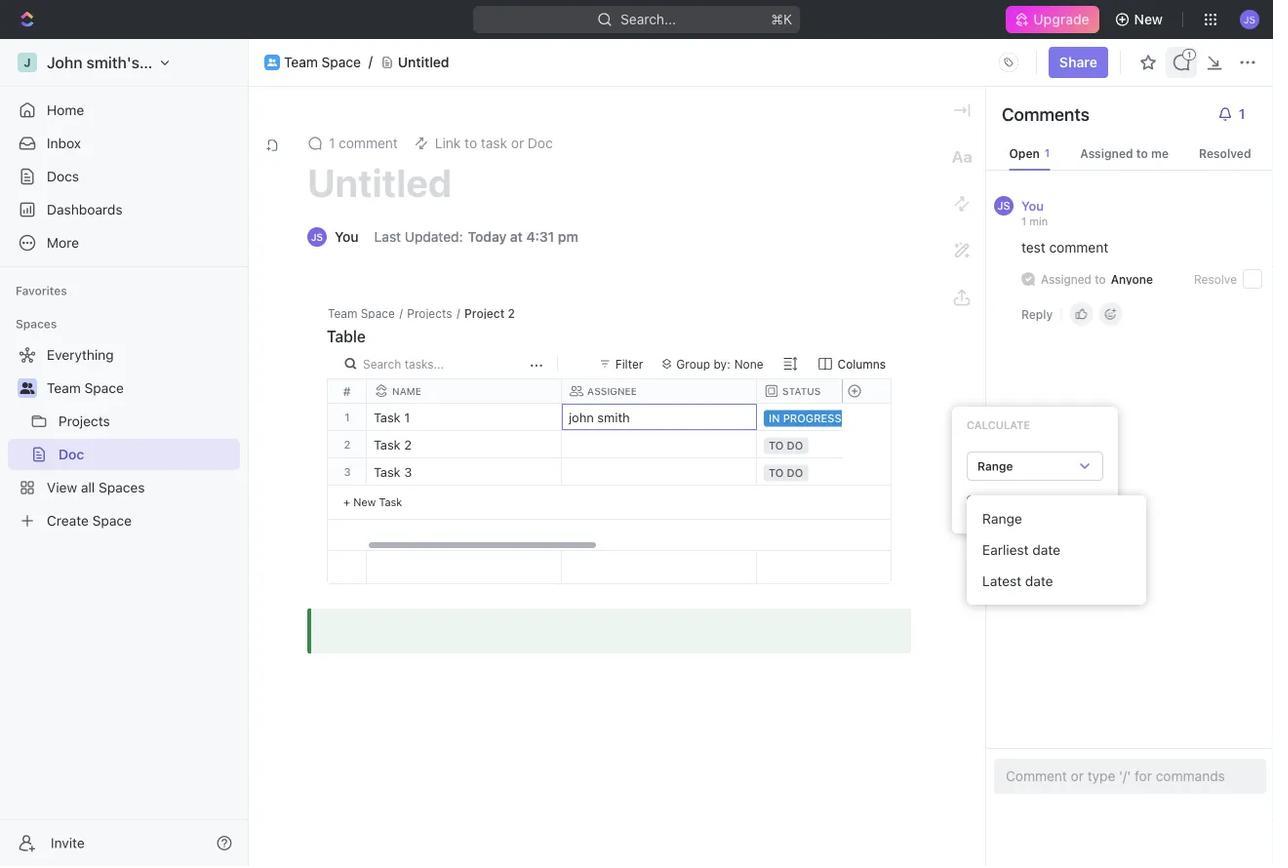 Task type: locate. For each thing, give the bounding box(es) containing it.
press space to select this row. row containing 2
[[328, 431, 367, 459]]

1
[[329, 135, 335, 151], [1022, 215, 1027, 227], [404, 410, 410, 425], [345, 411, 350, 423]]

1 vertical spatial team
[[328, 306, 357, 320]]

0 vertical spatial assigned
[[1080, 146, 1133, 160]]

press space to select this row. row containing task 2
[[367, 431, 1273, 459]]

3
[[404, 465, 412, 480], [344, 465, 351, 478]]

1 horizontal spatial new
[[1134, 11, 1163, 27]]

task for task 1
[[374, 410, 401, 425]]

press space to select this row. row containing task 3
[[367, 459, 1273, 486]]

2 / from the left
[[457, 306, 460, 320]]

cell for task 3
[[562, 459, 757, 485]]

comment
[[339, 135, 398, 151], [1049, 240, 1109, 256]]

1 vertical spatial range
[[983, 511, 1022, 527]]

task 3
[[374, 465, 412, 480]]

1 horizontal spatial comment
[[1049, 240, 1109, 256]]

range down the calculate
[[978, 460, 1013, 473]]

1 do from the top
[[787, 440, 803, 452]]

0 horizontal spatial 2
[[344, 438, 351, 451]]

4:31
[[526, 229, 554, 245]]

0 vertical spatial team space
[[284, 54, 361, 70]]

2 horizontal spatial team
[[328, 306, 357, 320]]

0 horizontal spatial comment
[[339, 135, 398, 151]]

2 horizontal spatial 2
[[508, 306, 515, 320]]

last updated: today at 4:31 pm
[[374, 229, 578, 245]]

last
[[374, 229, 401, 245]]

1 horizontal spatial 2
[[404, 438, 412, 452]]

2 up task 3 on the left of page
[[404, 438, 412, 452]]

1 horizontal spatial 3
[[404, 465, 412, 480]]

range up earliest
[[983, 511, 1022, 527]]

2 cell from the top
[[562, 459, 757, 485]]

spaces
[[16, 317, 57, 331]]

reply
[[1022, 307, 1053, 321]]

2 for 1 2 3
[[344, 438, 351, 451]]

earliest date button
[[975, 535, 1139, 566]]

1 horizontal spatial user group image
[[267, 58, 277, 66]]

task down task 1
[[374, 438, 401, 452]]

assigned left me
[[1080, 146, 1133, 160]]

3 down task 2
[[404, 465, 412, 480]]

date
[[1033, 542, 1061, 558], [1025, 573, 1053, 589]]

2 inside 1 2 3
[[344, 438, 351, 451]]

0 vertical spatial range
[[978, 460, 1013, 473]]

1 inside 1 2 3
[[345, 411, 350, 423]]

invite
[[51, 835, 85, 851]]

comment up assigned to
[[1049, 240, 1109, 256]]

0 horizontal spatial user group image
[[20, 382, 35, 394]]

team space
[[284, 54, 361, 70], [47, 380, 124, 396]]

0 vertical spatial do
[[787, 440, 803, 452]]

in progress cell
[[757, 404, 952, 430]]

task down task 2
[[374, 465, 401, 480]]

press space to select this row. row containing 3
[[328, 459, 367, 486]]

team space inside sidebar navigation
[[47, 380, 124, 396]]

press space to select this row. row
[[328, 404, 367, 431], [367, 404, 1273, 431], [328, 431, 367, 459], [367, 431, 1273, 459], [328, 459, 367, 486], [367, 459, 1273, 486], [367, 551, 1273, 584]]

dashboards link
[[8, 194, 240, 225]]

1 vertical spatial untitled
[[307, 160, 452, 205]]

0 horizontal spatial team space
[[47, 380, 124, 396]]

0 horizontal spatial new
[[353, 496, 376, 508]]

2 right project at top left
[[508, 306, 515, 320]]

2 to do cell from the top
[[757, 459, 952, 485]]

/ left "projects" at the left top of the page
[[399, 306, 403, 320]]

1 vertical spatial to do
[[769, 467, 803, 480]]

1 vertical spatial do
[[787, 467, 803, 480]]

1 vertical spatial cell
[[562, 459, 757, 485]]

space inside sidebar navigation
[[84, 380, 124, 396]]

press space to select this row. row containing task 1
[[367, 404, 1273, 431]]

do for 2
[[787, 440, 803, 452]]

team space link for top user group "image"
[[284, 54, 361, 71]]

new down task 3 on the left of page
[[353, 496, 376, 508]]

1 vertical spatial to do cell
[[757, 459, 952, 485]]

row
[[367, 380, 1273, 403]]

0 vertical spatial team space link
[[284, 54, 361, 71]]

comment for 1 comment
[[339, 135, 398, 151]]

0 vertical spatial team
[[284, 54, 318, 70]]

date down earliest date button
[[1025, 573, 1053, 589]]

to do for task 2
[[769, 440, 803, 452]]

0 vertical spatial to do cell
[[757, 431, 952, 458]]

do for 3
[[787, 467, 803, 480]]

1 cell from the top
[[562, 431, 757, 458]]

team space / projects / project 2 table
[[327, 306, 515, 346]]

latest
[[983, 573, 1022, 589]]

assigned
[[1080, 146, 1133, 160], [1041, 272, 1092, 286]]

2 vertical spatial space
[[84, 380, 124, 396]]

comment up last
[[339, 135, 398, 151]]

team space link
[[284, 54, 361, 71], [47, 373, 236, 404]]

in
[[769, 412, 780, 425]]

updated:
[[405, 229, 463, 245]]

1 vertical spatial assigned
[[1041, 272, 1092, 286]]

task for task 2
[[374, 438, 401, 452]]

smith
[[598, 410, 630, 425]]

team
[[284, 54, 318, 70], [328, 306, 357, 320], [47, 380, 81, 396]]

to do
[[769, 440, 803, 452], [769, 467, 803, 480]]

space for user group "image" in the sidebar navigation
[[84, 380, 124, 396]]

to
[[1137, 146, 1148, 160], [1095, 272, 1106, 286], [769, 440, 784, 452], [769, 467, 784, 480]]

1 horizontal spatial /
[[457, 306, 460, 320]]

1 vertical spatial space
[[361, 306, 395, 320]]

new
[[1134, 11, 1163, 27], [353, 496, 376, 508]]

team space up 1 comment
[[284, 54, 361, 70]]

1 vertical spatial comment
[[1049, 240, 1109, 256]]

untitled
[[398, 54, 449, 70], [307, 160, 452, 205]]

team space link for user group "image" in the sidebar navigation
[[47, 373, 236, 404]]

assigned to me
[[1080, 146, 1169, 160]]

inbox
[[47, 135, 81, 151]]

2
[[508, 306, 515, 320], [404, 438, 412, 452], [344, 438, 351, 451]]

team space link inside sidebar navigation
[[47, 373, 236, 404]]

0 vertical spatial user group image
[[267, 58, 277, 66]]

range for range button
[[983, 511, 1022, 527]]

1 inside you 1 min
[[1022, 215, 1027, 227]]

1 vertical spatial new
[[353, 496, 376, 508]]

range inside button
[[983, 511, 1022, 527]]

latest date
[[983, 573, 1053, 589]]

favorites
[[16, 284, 67, 298]]

1 vertical spatial date
[[1025, 573, 1053, 589]]

0 vertical spatial cell
[[562, 431, 757, 458]]

1 vertical spatial team space
[[47, 380, 124, 396]]

team space down the spaces
[[47, 380, 124, 396]]

0 horizontal spatial /
[[399, 306, 403, 320]]

pm
[[558, 229, 578, 245]]

new right upgrade
[[1134, 11, 1163, 27]]

0 vertical spatial comment
[[339, 135, 398, 151]]

1 vertical spatial team space link
[[47, 373, 236, 404]]

new task
[[353, 496, 402, 508]]

grid containing task 1
[[328, 380, 1273, 584]]

assigned down test comment
[[1041, 272, 1092, 286]]

to do cell for task 2
[[757, 431, 952, 458]]

tasks...
[[405, 357, 444, 371]]

range
[[978, 460, 1013, 473], [983, 511, 1022, 527]]

assigned to
[[1041, 272, 1106, 286]]

resolved
[[1199, 146, 1251, 160]]

row group
[[328, 404, 367, 520], [367, 404, 1273, 550], [842, 404, 891, 520], [842, 551, 891, 584]]

3 left task 3 on the left of page
[[344, 465, 351, 478]]

new inside button
[[1134, 11, 1163, 27]]

you
[[1022, 198, 1044, 213]]

0 vertical spatial date
[[1033, 542, 1061, 558]]

cell
[[562, 431, 757, 458], [562, 459, 757, 485]]

1 horizontal spatial team
[[284, 54, 318, 70]]

0 horizontal spatial team space link
[[47, 373, 236, 404]]

2 left task 2
[[344, 438, 351, 451]]

john smith
[[569, 410, 630, 425]]

user group image
[[267, 58, 277, 66], [20, 382, 35, 394]]

2 inside press space to select this row. row
[[404, 438, 412, 452]]

range inside dropdown button
[[978, 460, 1013, 473]]

/ left project at top left
[[457, 306, 460, 320]]

0 horizontal spatial 3
[[344, 465, 351, 478]]

1 horizontal spatial team space link
[[284, 54, 361, 71]]

space
[[322, 54, 361, 70], [361, 306, 395, 320], [84, 380, 124, 396]]

to do cell
[[757, 431, 952, 458], [757, 459, 952, 485]]

row group containing task 1
[[367, 404, 1273, 550]]

to do for task 3
[[769, 467, 803, 480]]

cell for task 2
[[562, 431, 757, 458]]

new inside grid
[[353, 496, 376, 508]]

0 vertical spatial space
[[322, 54, 361, 70]]

task
[[374, 410, 401, 425], [374, 438, 401, 452], [374, 465, 401, 480], [379, 496, 402, 508]]

0 vertical spatial new
[[1134, 11, 1163, 27]]

task up task 2
[[374, 410, 401, 425]]

space inside team space / projects / project 2 table
[[361, 306, 395, 320]]

user group image inside sidebar navigation
[[20, 382, 35, 394]]

2 do from the top
[[787, 467, 803, 480]]

2 to do from the top
[[769, 467, 803, 480]]

john
[[569, 410, 594, 425]]

assigned for assigned to
[[1041, 272, 1092, 286]]

john smith cell
[[562, 404, 757, 430]]

do
[[787, 440, 803, 452], [787, 467, 803, 480]]

range button
[[975, 503, 1139, 535]]

2 vertical spatial team
[[47, 380, 81, 396]]

1 to do from the top
[[769, 440, 803, 452]]

/
[[399, 306, 403, 320], [457, 306, 460, 320]]

1 horizontal spatial team space
[[284, 54, 361, 70]]

1 to do cell from the top
[[757, 431, 952, 458]]

0 vertical spatial to do
[[769, 440, 803, 452]]

resolve
[[1194, 272, 1237, 286]]

1 vertical spatial user group image
[[20, 382, 35, 394]]

0 horizontal spatial team
[[47, 380, 81, 396]]

date down range button
[[1033, 542, 1061, 558]]

grid
[[328, 380, 1273, 584]]



Task type: vqa. For each thing, say whether or not it's contained in the screenshot.
"TREE" within the Sidebar navigation
no



Task type: describe. For each thing, give the bounding box(es) containing it.
min
[[1030, 215, 1048, 227]]

earliest date
[[983, 542, 1061, 558]]

home link
[[8, 95, 240, 126]]

docs link
[[8, 161, 240, 192]]

projects
[[407, 306, 452, 320]]

me
[[1151, 146, 1169, 160]]

favorites button
[[8, 279, 75, 302]]

new button
[[1107, 4, 1175, 35]]

comments
[[1002, 103, 1090, 124]]

range button
[[967, 452, 1104, 481]]

test comment
[[1022, 240, 1109, 256]]

0 vertical spatial untitled
[[398, 54, 449, 70]]

task 2
[[374, 438, 412, 452]]

progress
[[783, 412, 842, 425]]

inbox link
[[8, 128, 240, 159]]

today
[[468, 229, 507, 245]]

2 for task 2
[[404, 438, 412, 452]]

⌘k
[[771, 11, 792, 27]]

project
[[464, 306, 505, 320]]

share
[[1060, 54, 1098, 70]]

new for new task
[[353, 496, 376, 508]]

at
[[510, 229, 523, 245]]

Search tasks... text field
[[363, 350, 525, 378]]

dashboards
[[47, 201, 123, 218]]

assigned for assigned to me
[[1080, 146, 1133, 160]]

upgrade
[[1034, 11, 1090, 27]]

search...
[[621, 11, 676, 27]]

you 1 min
[[1022, 198, 1048, 227]]

#
[[343, 384, 351, 398]]

range for range dropdown button
[[978, 460, 1013, 473]]

table
[[327, 327, 366, 346]]

calculate
[[967, 419, 1030, 432]]

1 / from the left
[[399, 306, 403, 320]]

test
[[1022, 240, 1046, 256]]

latest date button
[[975, 566, 1139, 597]]

team inside sidebar navigation
[[47, 380, 81, 396]]

space for top user group "image"
[[322, 54, 361, 70]]

sidebar navigation
[[0, 39, 249, 866]]

upgrade link
[[1006, 6, 1099, 33]]

date for latest date
[[1025, 573, 1053, 589]]

task for task 3
[[374, 465, 401, 480]]

js
[[998, 200, 1010, 212]]

2 inside team space / projects / project 2 table
[[508, 306, 515, 320]]

team inside team space / projects / project 2 table
[[328, 306, 357, 320]]

search tasks...
[[363, 357, 444, 371]]

to do cell for task 3
[[757, 459, 952, 485]]

task 1
[[374, 410, 410, 425]]

1 2 3
[[344, 411, 351, 478]]

task down task 3 on the left of page
[[379, 496, 402, 508]]

home
[[47, 102, 84, 118]]

earliest
[[983, 542, 1029, 558]]

row group containing 1 2 3
[[328, 404, 367, 520]]

docs
[[47, 168, 79, 184]]

new for new
[[1134, 11, 1163, 27]]

search
[[363, 357, 401, 371]]

comment for test comment
[[1049, 240, 1109, 256]]

in progress
[[769, 412, 842, 425]]

press space to select this row. row containing 1
[[328, 404, 367, 431]]

open
[[1009, 146, 1040, 160]]

date for earliest date
[[1033, 542, 1061, 558]]

1 comment
[[329, 135, 398, 151]]



